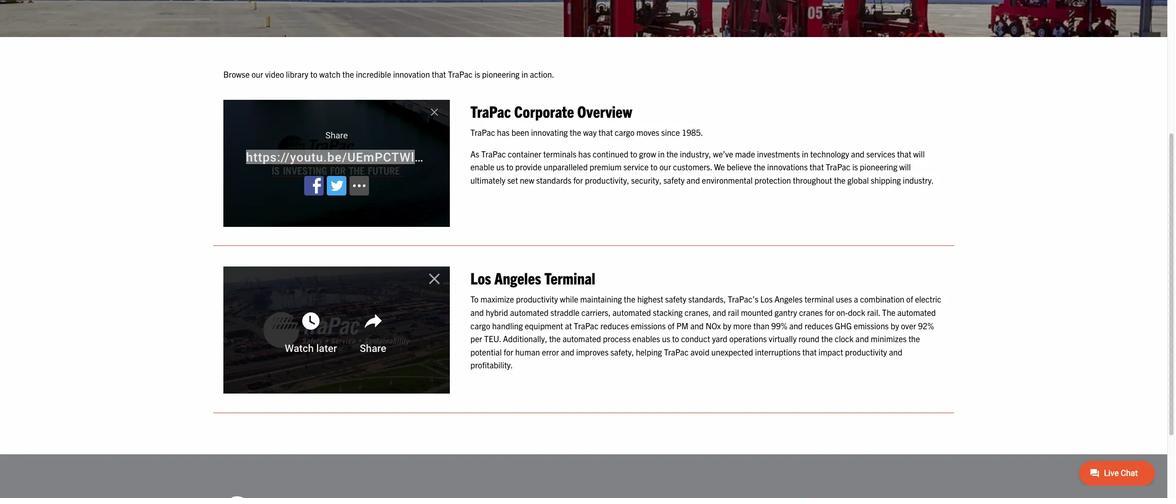 Task type: vqa. For each thing, say whether or not it's contained in the screenshot.
the Contact Us
no



Task type: locate. For each thing, give the bounding box(es) containing it.
in right grow
[[658, 149, 665, 159]]

yard
[[712, 334, 728, 344]]

the up impact
[[821, 334, 833, 344]]

0 horizontal spatial of
[[668, 321, 675, 331]]

reduces
[[601, 321, 629, 331], [805, 321, 833, 331]]

nox
[[706, 321, 721, 331]]

has inside as trapac container terminals has continued to grow in the industry, we've made investments in technology and services that will enable us to provide unparalleled premium service to our customers. we believe the innovations that trapac is pioneering will ultimately set new standards for productivity, security, safety and environmental protection throughout the global shipping industry.
[[578, 149, 591, 159]]

productivity down clock
[[845, 347, 887, 357]]

cargo left moves
[[615, 127, 635, 137]]

cargo inside the to maximize productivity while maintaining the highest safety standards, trapac's los angeles terminal uses a combination of electric and hybrid automated straddle carriers, automated stacking cranes, and rail mounted gantry cranes for on-dock rail. the automated cargo handling equipment at trapac reduces emissions of pm and nox by more than 99% and reduces ghg emissions by over 92% per teu. additionally, the automated process enables us to conduct yard operations virtually round the clock and minimizes the potential for human error and improves safety, helping trapac avoid unexpected interruptions that impact productivity and profitability.
[[471, 321, 490, 331]]

safety inside the to maximize productivity while maintaining the highest safety standards, trapac's los angeles terminal uses a combination of electric and hybrid automated straddle carriers, automated stacking cranes, and rail mounted gantry cranes for on-dock rail. the automated cargo handling equipment at trapac reduces emissions of pm and nox by more than 99% and reduces ghg emissions by over 92% per teu. additionally, the automated process enables us to conduct yard operations virtually round the clock and minimizes the potential for human error and improves safety, helping trapac avoid unexpected interruptions that impact productivity and profitability.
[[665, 294, 687, 304]]

angeles up maximize
[[494, 268, 541, 288]]

safety down "customers."
[[664, 175, 685, 185]]

way
[[583, 127, 597, 137]]

0 vertical spatial safety
[[664, 175, 685, 185]]

1 horizontal spatial in
[[658, 149, 665, 159]]

los
[[471, 268, 491, 288], [761, 294, 773, 304]]

of left electric on the bottom right of the page
[[906, 294, 913, 304]]

that inside the to maximize productivity while maintaining the highest safety standards, trapac's los angeles terminal uses a combination of electric and hybrid automated straddle carriers, automated stacking cranes, and rail mounted gantry cranes for on-dock rail. the automated cargo handling equipment at trapac reduces emissions of pm and nox by more than 99% and reduces ghg emissions by over 92% per teu. additionally, the automated process enables us to conduct yard operations virtually round the clock and minimizes the potential for human error and improves safety, helping trapac avoid unexpected interruptions that impact productivity and profitability.
[[803, 347, 817, 357]]

electric
[[915, 294, 942, 304]]

us
[[496, 162, 505, 172], [662, 334, 670, 344]]

watch
[[319, 69, 341, 79]]

1 horizontal spatial our
[[660, 162, 671, 172]]

0 vertical spatial los
[[471, 268, 491, 288]]

1 horizontal spatial by
[[891, 321, 899, 331]]

made
[[735, 149, 755, 159]]

safety,
[[611, 347, 634, 357]]

enable
[[471, 162, 494, 172]]

cargo
[[615, 127, 635, 137], [471, 321, 490, 331]]

potential
[[471, 347, 502, 357]]

2 horizontal spatial for
[[825, 307, 835, 318]]

1 horizontal spatial for
[[573, 175, 583, 185]]

overview
[[577, 101, 632, 121]]

process
[[603, 334, 631, 344]]

stacking
[[653, 307, 683, 318]]

to
[[471, 294, 479, 304]]

technology
[[810, 149, 849, 159]]

safety up stacking
[[665, 294, 687, 304]]

for inside as trapac container terminals has continued to grow in the industry, we've made investments in technology and services that will enable us to provide unparalleled premium service to our customers. we believe the innovations that trapac is pioneering will ultimately set new standards for productivity, security, safety and environmental protection throughout the global shipping industry.
[[573, 175, 583, 185]]

the left way
[[570, 127, 581, 137]]

pioneering left "action."
[[482, 69, 520, 79]]

that
[[432, 69, 446, 79], [599, 127, 613, 137], [897, 149, 912, 159], [810, 162, 824, 172], [803, 347, 817, 357]]

and right clock
[[856, 334, 869, 344]]

the up error
[[549, 334, 561, 344]]

us right enable
[[496, 162, 505, 172]]

0 horizontal spatial will
[[900, 162, 911, 172]]

while
[[560, 294, 578, 304]]

to inside the to maximize productivity while maintaining the highest safety standards, trapac's los angeles terminal uses a combination of electric and hybrid automated straddle carriers, automated stacking cranes, and rail mounted gantry cranes for on-dock rail. the automated cargo handling equipment at trapac reduces emissions of pm and nox by more than 99% and reduces ghg emissions by over 92% per teu. additionally, the automated process enables us to conduct yard operations virtually round the clock and minimizes the potential for human error and improves safety, helping trapac avoid unexpected interruptions that impact productivity and profitability.
[[672, 334, 679, 344]]

reduces up the process
[[601, 321, 629, 331]]

us right enables
[[662, 334, 670, 344]]

2 emissions from the left
[[854, 321, 889, 331]]

1 vertical spatial has
[[578, 149, 591, 159]]

in left "action."
[[522, 69, 528, 79]]

to up service
[[630, 149, 637, 159]]

1 horizontal spatial los
[[761, 294, 773, 304]]

will
[[913, 149, 925, 159], [900, 162, 911, 172]]

0 vertical spatial is
[[475, 69, 480, 79]]

main content containing trapac corporate overview
[[213, 68, 954, 423]]

1 horizontal spatial emissions
[[854, 321, 889, 331]]

1 vertical spatial productivity
[[845, 347, 887, 357]]

0 horizontal spatial by
[[723, 321, 731, 331]]

automated up over
[[898, 307, 936, 318]]

is
[[475, 69, 480, 79], [852, 162, 858, 172]]

straddle
[[551, 307, 580, 318]]

and left services
[[851, 149, 865, 159]]

1 horizontal spatial cargo
[[615, 127, 635, 137]]

1 vertical spatial cargo
[[471, 321, 490, 331]]

for left 'human'
[[504, 347, 513, 357]]

to up set
[[506, 162, 514, 172]]

to down pm
[[672, 334, 679, 344]]

human
[[515, 347, 540, 357]]

to down grow
[[651, 162, 658, 172]]

0 horizontal spatial emissions
[[631, 321, 666, 331]]

0 vertical spatial us
[[496, 162, 505, 172]]

0 vertical spatial our
[[252, 69, 263, 79]]

1 horizontal spatial has
[[578, 149, 591, 159]]

has left been
[[497, 127, 510, 137]]

automated
[[510, 307, 549, 318], [613, 307, 651, 318], [898, 307, 936, 318], [563, 334, 601, 344]]

the
[[343, 69, 354, 79], [570, 127, 581, 137], [667, 149, 678, 159], [754, 162, 765, 172], [834, 175, 846, 185], [624, 294, 636, 304], [549, 334, 561, 344], [821, 334, 833, 344], [909, 334, 920, 344]]

cranes
[[799, 307, 823, 318]]

1 horizontal spatial is
[[852, 162, 858, 172]]

continued
[[593, 149, 629, 159]]

interruptions
[[755, 347, 801, 357]]

error
[[542, 347, 559, 357]]

unexpected
[[712, 347, 753, 357]]

our left video
[[252, 69, 263, 79]]

has
[[497, 127, 510, 137], [578, 149, 591, 159]]

0 vertical spatial for
[[573, 175, 583, 185]]

browse
[[223, 69, 250, 79]]

highest
[[637, 294, 663, 304]]

1 horizontal spatial productivity
[[845, 347, 887, 357]]

productivity
[[516, 294, 558, 304], [845, 347, 887, 357]]

and right error
[[561, 347, 574, 357]]

moves
[[637, 127, 660, 137]]

0 horizontal spatial for
[[504, 347, 513, 357]]

that down the round
[[803, 347, 817, 357]]

los up "mounted"
[[761, 294, 773, 304]]

productivity down los angeles terminal
[[516, 294, 558, 304]]

our inside as trapac container terminals has continued to grow in the industry, we've made investments in technology and services that will enable us to provide unparalleled premium service to our customers. we believe the innovations that trapac is pioneering will ultimately set new standards for productivity, security, safety and environmental protection throughout the global shipping industry.
[[660, 162, 671, 172]]

industry.
[[903, 175, 934, 185]]

1 horizontal spatial pioneering
[[860, 162, 898, 172]]

0 vertical spatial of
[[906, 294, 913, 304]]

0 horizontal spatial productivity
[[516, 294, 558, 304]]

in up innovations
[[802, 149, 809, 159]]

0 horizontal spatial reduces
[[601, 321, 629, 331]]

footer
[[0, 454, 1168, 498]]

automated up equipment
[[510, 307, 549, 318]]

0 vertical spatial will
[[913, 149, 925, 159]]

0 horizontal spatial us
[[496, 162, 505, 172]]

cargo up per
[[471, 321, 490, 331]]

1 horizontal spatial will
[[913, 149, 925, 159]]

more
[[733, 321, 752, 331]]

1 vertical spatial our
[[660, 162, 671, 172]]

1 vertical spatial pioneering
[[860, 162, 898, 172]]

our
[[252, 69, 263, 79], [660, 162, 671, 172]]

0 vertical spatial productivity
[[516, 294, 558, 304]]

1 vertical spatial of
[[668, 321, 675, 331]]

by right nox at the bottom
[[723, 321, 731, 331]]

1 horizontal spatial us
[[662, 334, 670, 344]]

1 horizontal spatial angeles
[[775, 294, 803, 304]]

has down trapac has been innovating the way that cargo moves since 1985. at the top of the page
[[578, 149, 591, 159]]

trapac corporate overview
[[471, 101, 632, 121]]

1 vertical spatial will
[[900, 162, 911, 172]]

teu.
[[484, 334, 501, 344]]

emissions down rail.
[[854, 321, 889, 331]]

1 vertical spatial is
[[852, 162, 858, 172]]

0 horizontal spatial in
[[522, 69, 528, 79]]

ultimately
[[471, 175, 506, 185]]

safety inside as trapac container terminals has continued to grow in the industry, we've made investments in technology and services that will enable us to provide unparalleled premium service to our customers. we believe the innovations that trapac is pioneering will ultimately set new standards for productivity, security, safety and environmental protection throughout the global shipping industry.
[[664, 175, 685, 185]]

premium
[[590, 162, 622, 172]]

terminal
[[545, 268, 595, 288]]

standards
[[536, 175, 572, 185]]

los up to
[[471, 268, 491, 288]]

new
[[520, 175, 534, 185]]

0 horizontal spatial pioneering
[[482, 69, 520, 79]]

and down gantry
[[789, 321, 803, 331]]

0 vertical spatial cargo
[[615, 127, 635, 137]]

angeles
[[494, 268, 541, 288], [775, 294, 803, 304]]

1 vertical spatial us
[[662, 334, 670, 344]]

pioneering down services
[[860, 162, 898, 172]]

1 vertical spatial angeles
[[775, 294, 803, 304]]

minimizes
[[871, 334, 907, 344]]

99%
[[771, 321, 788, 331]]

that right way
[[599, 127, 613, 137]]

reduces down cranes
[[805, 321, 833, 331]]

by
[[723, 321, 731, 331], [891, 321, 899, 331]]

angeles up gantry
[[775, 294, 803, 304]]

2 vertical spatial for
[[504, 347, 513, 357]]

by left over
[[891, 321, 899, 331]]

and down minimizes
[[889, 347, 903, 357]]

and
[[851, 149, 865, 159], [687, 175, 700, 185], [471, 307, 484, 318], [713, 307, 726, 318], [690, 321, 704, 331], [789, 321, 803, 331], [856, 334, 869, 344], [561, 347, 574, 357], [889, 347, 903, 357]]

security,
[[631, 175, 662, 185]]

to
[[310, 69, 317, 79], [630, 149, 637, 159], [506, 162, 514, 172], [651, 162, 658, 172], [672, 334, 679, 344]]

for left on-
[[825, 307, 835, 318]]

emissions up enables
[[631, 321, 666, 331]]

0 horizontal spatial our
[[252, 69, 263, 79]]

global
[[848, 175, 869, 185]]

92%
[[918, 321, 934, 331]]

of left pm
[[668, 321, 675, 331]]

main content
[[213, 68, 954, 423]]

we've
[[713, 149, 733, 159]]

gantry
[[775, 307, 797, 318]]

1 vertical spatial los
[[761, 294, 773, 304]]

0 horizontal spatial cargo
[[471, 321, 490, 331]]

0 horizontal spatial los
[[471, 268, 491, 288]]

rail
[[728, 307, 739, 318]]

0 horizontal spatial has
[[497, 127, 510, 137]]

for down unparalleled
[[573, 175, 583, 185]]

0 horizontal spatial angeles
[[494, 268, 541, 288]]

as trapac container terminals has continued to grow in the industry, we've made investments in technology and services that will enable us to provide unparalleled premium service to our customers. we believe the innovations that trapac is pioneering will ultimately set new standards for productivity, security, safety and environmental protection throughout the global shipping industry.
[[471, 149, 934, 185]]

1 vertical spatial safety
[[665, 294, 687, 304]]

for
[[573, 175, 583, 185], [825, 307, 835, 318], [504, 347, 513, 357]]

pm
[[677, 321, 689, 331]]

trapac
[[448, 69, 473, 79], [471, 101, 511, 121], [471, 127, 495, 137], [481, 149, 506, 159], [826, 162, 851, 172], [574, 321, 599, 331], [664, 347, 689, 357]]

trapac's
[[728, 294, 759, 304]]

1 horizontal spatial reduces
[[805, 321, 833, 331]]

our up security,
[[660, 162, 671, 172]]



Task type: describe. For each thing, give the bounding box(es) containing it.
a
[[854, 294, 858, 304]]

shipping
[[871, 175, 901, 185]]

operations
[[729, 334, 767, 344]]

cranes,
[[685, 307, 711, 318]]

video
[[265, 69, 284, 79]]

the right watch
[[343, 69, 354, 79]]

at
[[565, 321, 572, 331]]

hybrid
[[486, 307, 508, 318]]

us inside as trapac container terminals has continued to grow in the industry, we've made investments in technology and services that will enable us to provide unparalleled premium service to our customers. we believe the innovations that trapac is pioneering will ultimately set new standards for productivity, security, safety and environmental protection throughout the global shipping industry.
[[496, 162, 505, 172]]

on-
[[837, 307, 848, 318]]

2 reduces from the left
[[805, 321, 833, 331]]

maintaining
[[580, 294, 622, 304]]

investments
[[757, 149, 800, 159]]

rail.
[[867, 307, 880, 318]]

handling
[[492, 321, 523, 331]]

and down to
[[471, 307, 484, 318]]

combination
[[860, 294, 905, 304]]

virtually
[[769, 334, 797, 344]]

grow
[[639, 149, 656, 159]]

innovations
[[767, 162, 808, 172]]

2 horizontal spatial in
[[802, 149, 809, 159]]

the down over
[[909, 334, 920, 344]]

1 horizontal spatial of
[[906, 294, 913, 304]]

innovation
[[393, 69, 430, 79]]

per
[[471, 334, 482, 344]]

ghg
[[835, 321, 852, 331]]

library
[[286, 69, 308, 79]]

carriers,
[[581, 307, 611, 318]]

environmental
[[702, 175, 753, 185]]

0 vertical spatial has
[[497, 127, 510, 137]]

action.
[[530, 69, 554, 79]]

pioneering inside as trapac container terminals has continued to grow in the industry, we've made investments in technology and services that will enable us to provide unparalleled premium service to our customers. we believe the innovations that trapac is pioneering will ultimately set new standards for productivity, security, safety and environmental protection throughout the global shipping industry.
[[860, 162, 898, 172]]

is inside as trapac container terminals has continued to grow in the industry, we've made investments in technology and services that will enable us to provide unparalleled premium service to our customers. we believe the innovations that trapac is pioneering will ultimately set new standards for productivity, security, safety and environmental protection throughout the global shipping industry.
[[852, 162, 858, 172]]

terminals
[[543, 149, 577, 159]]

standards,
[[688, 294, 726, 304]]

customers.
[[673, 162, 712, 172]]

0 horizontal spatial is
[[475, 69, 480, 79]]

corporate
[[514, 101, 574, 121]]

corporate image
[[223, 496, 301, 498]]

impact
[[819, 347, 843, 357]]

1 by from the left
[[723, 321, 731, 331]]

since
[[661, 127, 680, 137]]

the left highest
[[624, 294, 636, 304]]

enables
[[633, 334, 660, 344]]

round
[[799, 334, 820, 344]]

set
[[507, 175, 518, 185]]

protection
[[755, 175, 791, 185]]

been
[[512, 127, 529, 137]]

the left 'global'
[[834, 175, 846, 185]]

the down the since
[[667, 149, 678, 159]]

that right services
[[897, 149, 912, 159]]

innovating
[[531, 127, 568, 137]]

1985.
[[682, 127, 703, 137]]

angeles inside the to maximize productivity while maintaining the highest safety standards, trapac's los angeles terminal uses a combination of electric and hybrid automated straddle carriers, automated stacking cranes, and rail mounted gantry cranes for on-dock rail. the automated cargo handling equipment at trapac reduces emissions of pm and nox by more than 99% and reduces ghg emissions by over 92% per teu. additionally, the automated process enables us to conduct yard operations virtually round the clock and minimizes the potential for human error and improves safety, helping trapac avoid unexpected interruptions that impact productivity and profitability.
[[775, 294, 803, 304]]

los inside the to maximize productivity while maintaining the highest safety standards, trapac's los angeles terminal uses a combination of electric and hybrid automated straddle carriers, automated stacking cranes, and rail mounted gantry cranes for on-dock rail. the automated cargo handling equipment at trapac reduces emissions of pm and nox by more than 99% and reduces ghg emissions by over 92% per teu. additionally, the automated process enables us to conduct yard operations virtually round the clock and minimizes the potential for human error and improves safety, helping trapac avoid unexpected interruptions that impact productivity and profitability.
[[761, 294, 773, 304]]

1 emissions from the left
[[631, 321, 666, 331]]

uses
[[836, 294, 852, 304]]

and left rail
[[713, 307, 726, 318]]

automated down highest
[[613, 307, 651, 318]]

to left watch
[[310, 69, 317, 79]]

equipment
[[525, 321, 563, 331]]

maximize
[[481, 294, 514, 304]]

unparalleled
[[544, 162, 588, 172]]

additionally,
[[503, 334, 547, 344]]

the up protection at the right
[[754, 162, 765, 172]]

mounted
[[741, 307, 773, 318]]

than
[[754, 321, 770, 331]]

clock
[[835, 334, 854, 344]]

automated up improves
[[563, 334, 601, 344]]

conduct
[[681, 334, 710, 344]]

throughout
[[793, 175, 832, 185]]

over
[[901, 321, 916, 331]]

2 by from the left
[[891, 321, 899, 331]]

avoid
[[691, 347, 710, 357]]

we
[[714, 162, 725, 172]]

improves
[[576, 347, 609, 357]]

that up throughout at right top
[[810, 162, 824, 172]]

to maximize productivity while maintaining the highest safety standards, trapac's los angeles terminal uses a combination of electric and hybrid automated straddle carriers, automated stacking cranes, and rail mounted gantry cranes for on-dock rail. the automated cargo handling equipment at trapac reduces emissions of pm and nox by more than 99% and reduces ghg emissions by over 92% per teu. additionally, the automated process enables us to conduct yard operations virtually round the clock and minimizes the potential for human error and improves safety, helping trapac avoid unexpected interruptions that impact productivity and profitability.
[[471, 294, 942, 370]]

0 vertical spatial pioneering
[[482, 69, 520, 79]]

dock
[[848, 307, 865, 318]]

and down cranes,
[[690, 321, 704, 331]]

and down "customers."
[[687, 175, 700, 185]]

provide
[[515, 162, 542, 172]]

terminal
[[805, 294, 834, 304]]

service
[[624, 162, 649, 172]]

productivity,
[[585, 175, 629, 185]]

us inside the to maximize productivity while maintaining the highest safety standards, trapac's los angeles terminal uses a combination of electric and hybrid automated straddle carriers, automated stacking cranes, and rail mounted gantry cranes for on-dock rail. the automated cargo handling equipment at trapac reduces emissions of pm and nox by more than 99% and reduces ghg emissions by over 92% per teu. additionally, the automated process enables us to conduct yard operations virtually round the clock and minimizes the potential for human error and improves safety, helping trapac avoid unexpected interruptions that impact productivity and profitability.
[[662, 334, 670, 344]]

services
[[867, 149, 895, 159]]

incredible
[[356, 69, 391, 79]]

industry,
[[680, 149, 711, 159]]

the
[[882, 307, 896, 318]]

believe
[[727, 162, 752, 172]]

that right innovation
[[432, 69, 446, 79]]

container
[[508, 149, 542, 159]]

as
[[471, 149, 479, 159]]

1 reduces from the left
[[601, 321, 629, 331]]

profitability.
[[471, 360, 513, 370]]

1 vertical spatial for
[[825, 307, 835, 318]]

0 vertical spatial angeles
[[494, 268, 541, 288]]



